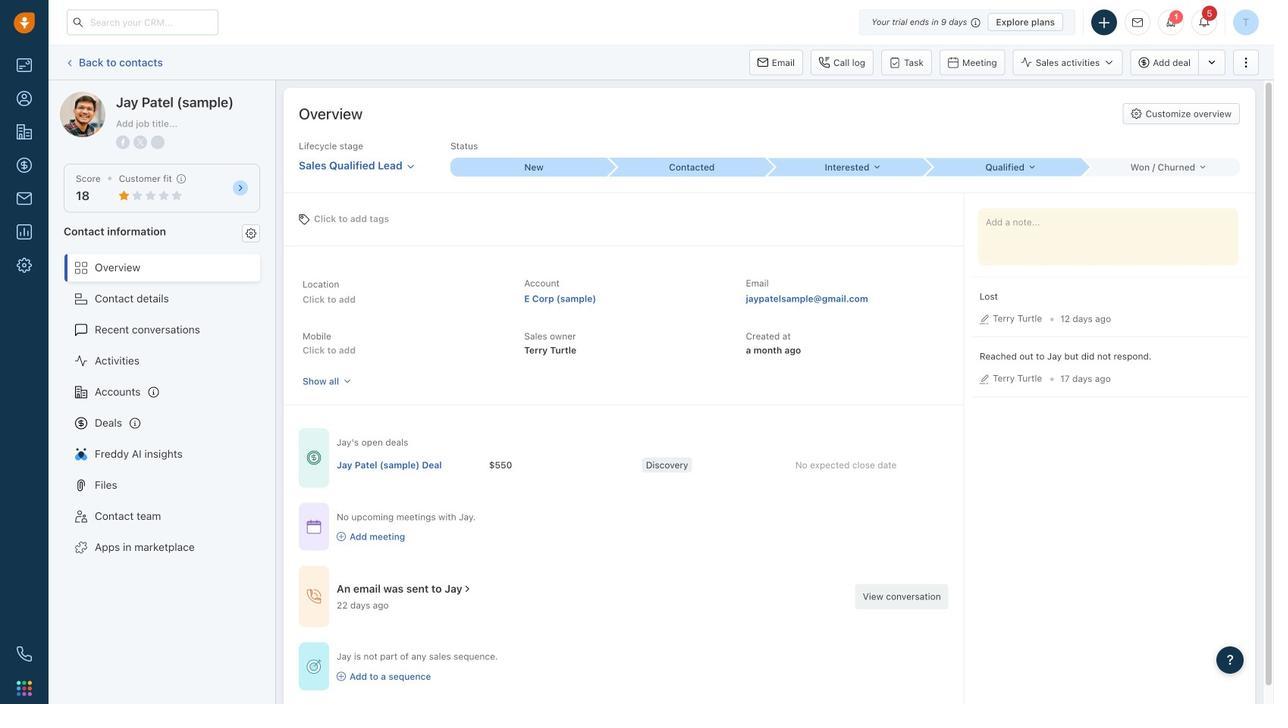 Task type: locate. For each thing, give the bounding box(es) containing it.
Search your CRM... text field
[[67, 9, 219, 35]]

0 horizontal spatial container_wx8msf4aqz5i3rn1 image
[[307, 590, 322, 605]]

container_wx8msf4aqz5i3rn1 image
[[463, 584, 473, 595], [307, 590, 322, 605], [337, 673, 346, 682]]

row
[[337, 450, 949, 481]]

mng settings image
[[246, 228, 256, 239]]

1 horizontal spatial container_wx8msf4aqz5i3rn1 image
[[337, 673, 346, 682]]

freshworks switcher image
[[17, 682, 32, 697]]

container_wx8msf4aqz5i3rn1 image
[[307, 451, 322, 466], [307, 520, 322, 535], [337, 533, 346, 542], [307, 660, 322, 675]]

cell
[[337, 450, 489, 481]]



Task type: describe. For each thing, give the bounding box(es) containing it.
phone element
[[9, 640, 39, 670]]

2 horizontal spatial container_wx8msf4aqz5i3rn1 image
[[463, 584, 473, 595]]

phone image
[[17, 647, 32, 662]]



Task type: vqa. For each thing, say whether or not it's contained in the screenshot.
Enter number text box
no



